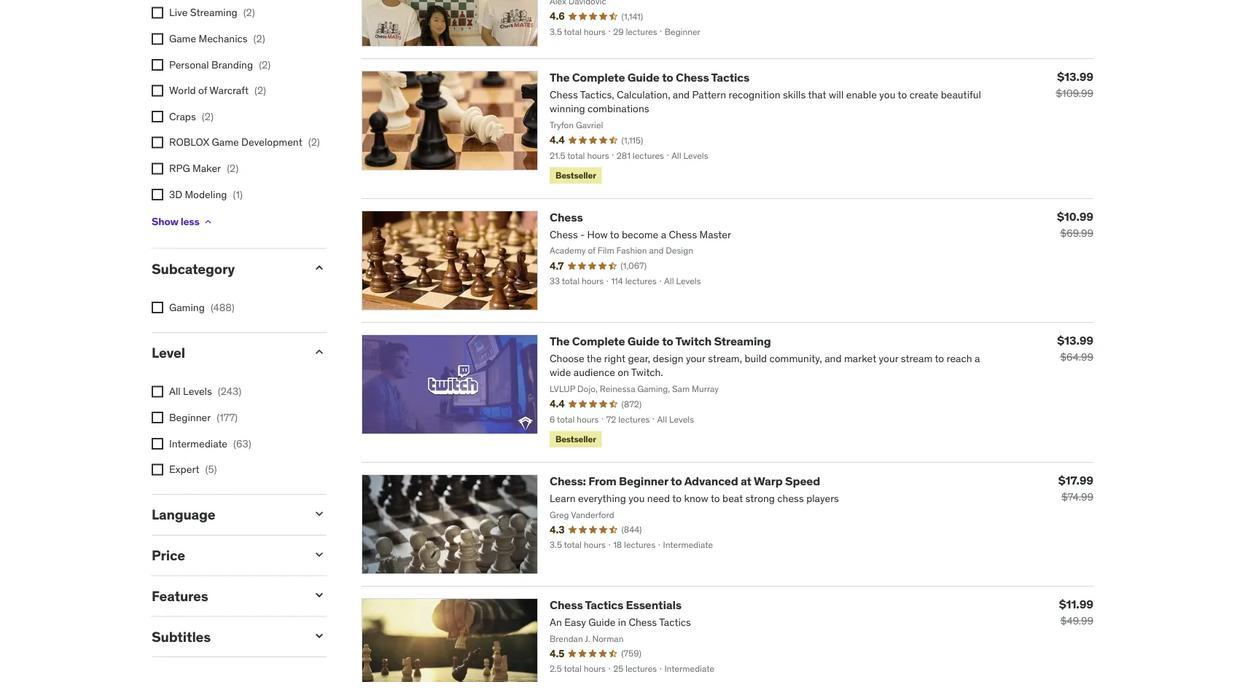 Task type: locate. For each thing, give the bounding box(es) containing it.
all
[[169, 385, 181, 399]]

3 xsmall image from the top
[[152, 137, 163, 149]]

xsmall image for world
[[152, 85, 163, 97]]

streaming up game mechanics (2)
[[190, 6, 237, 19]]

intermediate
[[169, 437, 228, 450]]

1 complete from the top
[[572, 70, 625, 85]]

1 vertical spatial beginner
[[619, 474, 668, 489]]

2 xsmall image from the top
[[152, 111, 163, 123]]

rpg
[[169, 162, 190, 175]]

xsmall image left gaming in the left of the page
[[152, 302, 163, 314]]

beginner (177)
[[169, 411, 238, 425]]

0 vertical spatial streaming
[[190, 6, 237, 19]]

show
[[152, 215, 178, 229]]

1 vertical spatial tactics
[[585, 598, 623, 613]]

(63)
[[233, 437, 251, 450]]

(2) right maker
[[227, 162, 239, 175]]

1 the from the top
[[550, 70, 570, 85]]

chess tactics essentials link
[[550, 598, 682, 613]]

$69.99
[[1061, 227, 1094, 240]]

1 vertical spatial small image
[[312, 548, 327, 562]]

to for chess
[[662, 70, 673, 85]]

the complete guide to chess tactics link
[[550, 70, 750, 85]]

1 horizontal spatial streaming
[[714, 334, 771, 349]]

(2)
[[243, 6, 255, 19], [253, 32, 265, 45], [259, 58, 271, 71], [254, 84, 266, 97], [202, 110, 214, 123], [308, 136, 320, 149], [227, 162, 239, 175]]

(2) right the craps
[[202, 110, 214, 123]]

0 vertical spatial game
[[169, 32, 196, 45]]

$13.99
[[1057, 69, 1094, 84], [1057, 333, 1094, 348]]

0 vertical spatial to
[[662, 70, 673, 85]]

guide
[[628, 70, 660, 85], [628, 334, 660, 349]]

chess tactics essentials
[[550, 598, 682, 613]]

5 xsmall image from the top
[[152, 189, 163, 201]]

2 $13.99 from the top
[[1057, 333, 1094, 348]]

warcraft
[[209, 84, 249, 97]]

6 xsmall image from the top
[[152, 302, 163, 314]]

1 vertical spatial to
[[662, 334, 673, 349]]

beginner right from
[[619, 474, 668, 489]]

0 vertical spatial $13.99
[[1057, 69, 1094, 84]]

gaming
[[169, 301, 205, 314]]

chess for "chess" link
[[550, 210, 583, 225]]

(2) right mechanics
[[253, 32, 265, 45]]

(2) right the development
[[308, 136, 320, 149]]

1 xsmall image from the top
[[152, 85, 163, 97]]

roblox
[[169, 136, 209, 149]]

subtitles button
[[152, 628, 300, 646]]

live
[[169, 6, 188, 19]]

beginner down levels
[[169, 411, 211, 425]]

0 horizontal spatial game
[[169, 32, 196, 45]]

1 horizontal spatial tactics
[[711, 70, 750, 85]]

small image for language
[[312, 507, 327, 522]]

1 vertical spatial $13.99
[[1057, 333, 1094, 348]]

roblox game development (2)
[[169, 136, 320, 149]]

small image
[[312, 261, 327, 276], [312, 507, 327, 522], [312, 589, 327, 603]]

1 guide from the top
[[628, 70, 660, 85]]

1 vertical spatial guide
[[628, 334, 660, 349]]

2 small image from the top
[[312, 507, 327, 522]]

xsmall image left roblox
[[152, 137, 163, 149]]

1 vertical spatial the
[[550, 334, 570, 349]]

price button
[[152, 547, 300, 565]]

show less
[[152, 215, 199, 229]]

xsmall image for personal
[[152, 59, 163, 71]]

language
[[152, 506, 215, 524]]

personal
[[169, 58, 209, 71]]

game up maker
[[212, 136, 239, 149]]

features
[[152, 588, 208, 605]]

3 small image from the top
[[312, 629, 327, 644]]

1 vertical spatial small image
[[312, 507, 327, 522]]

to
[[662, 70, 673, 85], [662, 334, 673, 349], [671, 474, 682, 489]]

$17.99
[[1059, 473, 1094, 488]]

3d modeling (1)
[[169, 188, 243, 201]]

$13.99 up $64.99
[[1057, 333, 1094, 348]]

0 vertical spatial small image
[[312, 261, 327, 276]]

small image
[[312, 345, 327, 360], [312, 548, 327, 562], [312, 629, 327, 644]]

7 xsmall image from the top
[[152, 387, 163, 398]]

gaming (488)
[[169, 301, 235, 314]]

1 vertical spatial chess
[[550, 210, 583, 225]]

2 small image from the top
[[312, 548, 327, 562]]

tactics
[[711, 70, 750, 85], [585, 598, 623, 613]]

$13.99 for the complete guide to chess tactics
[[1057, 69, 1094, 84]]

xsmall image left intermediate
[[152, 438, 163, 450]]

0 horizontal spatial beginner
[[169, 411, 211, 425]]

warp
[[754, 474, 783, 489]]

2 vertical spatial chess
[[550, 598, 583, 613]]

chess: from beginner to advanced at warp speed
[[550, 474, 820, 489]]

chess
[[676, 70, 709, 85], [550, 210, 583, 225], [550, 598, 583, 613]]

mechanics
[[199, 32, 248, 45]]

xsmall image left personal
[[152, 59, 163, 71]]

1 vertical spatial complete
[[572, 334, 625, 349]]

xsmall image left the craps
[[152, 111, 163, 123]]

2 the from the top
[[550, 334, 570, 349]]

xsmall image for expert
[[152, 464, 163, 476]]

xsmall image left '3d'
[[152, 189, 163, 201]]

subtitles
[[152, 628, 211, 646]]

beginner
[[169, 411, 211, 425], [619, 474, 668, 489]]

xsmall image left expert
[[152, 464, 163, 476]]

the for the complete guide to twitch streaming
[[550, 334, 570, 349]]

streaming right twitch
[[714, 334, 771, 349]]

$13.99 up the $109.99
[[1057, 69, 1094, 84]]

game down live
[[169, 32, 196, 45]]

xsmall image for beginner
[[152, 413, 163, 424]]

guide for twitch
[[628, 334, 660, 349]]

$74.99
[[1062, 491, 1094, 504]]

personal branding (2)
[[169, 58, 271, 71]]

xsmall image left the beginner (177)
[[152, 413, 163, 424]]

development
[[241, 136, 302, 149]]

craps
[[169, 110, 196, 123]]

xsmall image for rpg
[[152, 163, 163, 175]]

0 vertical spatial small image
[[312, 345, 327, 360]]

xsmall image for roblox
[[152, 137, 163, 149]]

1 small image from the top
[[312, 345, 327, 360]]

the complete guide to twitch streaming link
[[550, 334, 771, 349]]

1 horizontal spatial game
[[212, 136, 239, 149]]

2 vertical spatial small image
[[312, 629, 327, 644]]

xsmall image right less on the top of the page
[[202, 217, 214, 228]]

complete
[[572, 70, 625, 85], [572, 334, 625, 349]]

2 vertical spatial to
[[671, 474, 682, 489]]

8 xsmall image from the top
[[152, 438, 163, 450]]

small image for price
[[312, 548, 327, 562]]

expert (5)
[[169, 463, 217, 476]]

0 vertical spatial complete
[[572, 70, 625, 85]]

0 vertical spatial the
[[550, 70, 570, 85]]

xsmall image
[[152, 7, 163, 19], [152, 33, 163, 45], [152, 59, 163, 71], [202, 217, 214, 228], [152, 413, 163, 424], [152, 464, 163, 476]]

1 vertical spatial game
[[212, 136, 239, 149]]

rpg maker (2)
[[169, 162, 239, 175]]

the
[[550, 70, 570, 85], [550, 334, 570, 349]]

branding
[[211, 58, 253, 71]]

world of warcraft (2)
[[169, 84, 266, 97]]

xsmall image left game mechanics (2)
[[152, 33, 163, 45]]

xsmall image
[[152, 85, 163, 97], [152, 111, 163, 123], [152, 137, 163, 149], [152, 163, 163, 175], [152, 189, 163, 201], [152, 302, 163, 314], [152, 387, 163, 398], [152, 438, 163, 450]]

$13.99 $109.99
[[1056, 69, 1094, 100]]

2 vertical spatial small image
[[312, 589, 327, 603]]

(1)
[[233, 188, 243, 201]]

$11.99
[[1059, 597, 1094, 612]]

small image for features
[[312, 589, 327, 603]]

streaming
[[190, 6, 237, 19], [714, 334, 771, 349]]

guide for chess
[[628, 70, 660, 85]]

(243)
[[218, 385, 241, 399]]

(177)
[[217, 411, 238, 425]]

xsmall image left live
[[152, 7, 163, 19]]

1 $13.99 from the top
[[1057, 69, 1094, 84]]

xsmall image left 'all'
[[152, 387, 163, 398]]

4 xsmall image from the top
[[152, 163, 163, 175]]

xsmall image left world in the top of the page
[[152, 85, 163, 97]]

$49.99
[[1061, 615, 1094, 628]]

the complete guide to twitch streaming
[[550, 334, 771, 349]]

2 guide from the top
[[628, 334, 660, 349]]

$10.99 $69.99
[[1057, 209, 1094, 240]]

game
[[169, 32, 196, 45], [212, 136, 239, 149]]

$13.99 inside $13.99 $109.99
[[1057, 69, 1094, 84]]

(2) right warcraft
[[254, 84, 266, 97]]

1 small image from the top
[[312, 261, 327, 276]]

xsmall image inside show less button
[[202, 217, 214, 228]]

0 vertical spatial guide
[[628, 70, 660, 85]]

xsmall image left rpg
[[152, 163, 163, 175]]

3 small image from the top
[[312, 589, 327, 603]]

2 complete from the top
[[572, 334, 625, 349]]

xsmall image for intermediate
[[152, 438, 163, 450]]

$109.99
[[1056, 87, 1094, 100]]

game mechanics (2)
[[169, 32, 265, 45]]



Task type: describe. For each thing, give the bounding box(es) containing it.
to for twitch
[[662, 334, 673, 349]]

modeling
[[185, 188, 227, 201]]

all levels (243)
[[169, 385, 241, 399]]

(2) right branding
[[259, 58, 271, 71]]

chess:
[[550, 474, 586, 489]]

speed
[[785, 474, 820, 489]]

(5)
[[205, 463, 217, 476]]

at
[[741, 474, 752, 489]]

from
[[589, 474, 617, 489]]

the for the complete guide to chess tactics
[[550, 70, 570, 85]]

maker
[[193, 162, 221, 175]]

live streaming (2)
[[169, 6, 255, 19]]

level
[[152, 344, 185, 362]]

advanced
[[684, 474, 738, 489]]

1 vertical spatial streaming
[[714, 334, 771, 349]]

level button
[[152, 344, 300, 362]]

0 vertical spatial chess
[[676, 70, 709, 85]]

show less button
[[152, 208, 214, 237]]

0 vertical spatial tactics
[[711, 70, 750, 85]]

(488)
[[211, 301, 235, 314]]

$11.99 $49.99
[[1059, 597, 1094, 628]]

craps (2)
[[169, 110, 214, 123]]

subcategory
[[152, 260, 235, 278]]

chess link
[[550, 210, 583, 225]]

language button
[[152, 506, 300, 524]]

$64.99
[[1061, 351, 1094, 364]]

small image for level
[[312, 345, 327, 360]]

0 horizontal spatial tactics
[[585, 598, 623, 613]]

$13.99 $64.99
[[1057, 333, 1094, 364]]

$17.99 $74.99
[[1059, 473, 1094, 504]]

essentials
[[626, 598, 682, 613]]

0 horizontal spatial streaming
[[190, 6, 237, 19]]

price
[[152, 547, 185, 565]]

complete for the complete guide to chess tactics
[[572, 70, 625, 85]]

subcategory button
[[152, 260, 300, 278]]

xsmall image for game
[[152, 33, 163, 45]]

3d
[[169, 188, 182, 201]]

to for advanced
[[671, 474, 682, 489]]

$13.99 for the complete guide to twitch streaming
[[1057, 333, 1094, 348]]

intermediate (63)
[[169, 437, 251, 450]]

small image for subcategory
[[312, 261, 327, 276]]

$10.99
[[1057, 209, 1094, 224]]

chess for chess tactics essentials
[[550, 598, 583, 613]]

xsmall image for gaming
[[152, 302, 163, 314]]

twitch
[[676, 334, 712, 349]]

less
[[181, 215, 199, 229]]

xsmall image for craps
[[152, 111, 163, 123]]

0 vertical spatial beginner
[[169, 411, 211, 425]]

(2) up mechanics
[[243, 6, 255, 19]]

features button
[[152, 588, 300, 605]]

world
[[169, 84, 196, 97]]

xsmall image for 3d
[[152, 189, 163, 201]]

1 horizontal spatial beginner
[[619, 474, 668, 489]]

expert
[[169, 463, 199, 476]]

xsmall image for live
[[152, 7, 163, 19]]

of
[[198, 84, 207, 97]]

xsmall image for all
[[152, 387, 163, 398]]

complete for the complete guide to twitch streaming
[[572, 334, 625, 349]]

small image for subtitles
[[312, 629, 327, 644]]

chess: from beginner to advanced at warp speed link
[[550, 474, 820, 489]]

the complete guide to chess tactics
[[550, 70, 750, 85]]

levels
[[183, 385, 212, 399]]



Task type: vqa. For each thing, say whether or not it's contained in the screenshot.


